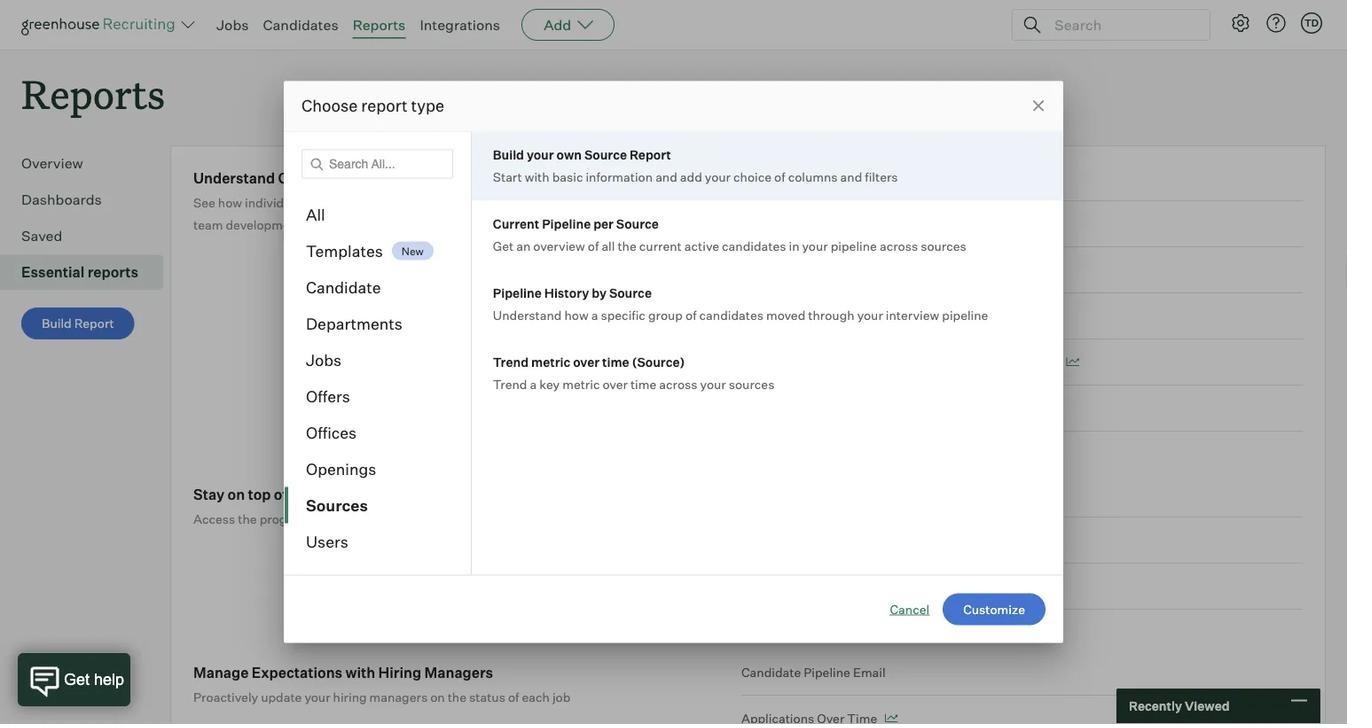 Task type: vqa. For each thing, say whether or not it's contained in the screenshot.
"source" to the middle
yes



Task type: describe. For each thing, give the bounding box(es) containing it.
integrations link
[[420, 16, 500, 34]]

applications
[[833, 308, 906, 324]]

expectations
[[252, 664, 342, 682]]

essential reports link
[[21, 262, 156, 283]]

0 vertical spatial over
[[573, 355, 600, 370]]

hiring inside manage expectations with hiring managers proactively update your hiring managers on the status of each job
[[333, 690, 367, 705]]

are
[[311, 195, 329, 210]]

history
[[544, 286, 589, 301]]

stay on top of current recruiting activity access the progress of your company's current hiring process
[[193, 486, 550, 527]]

metrics
[[423, 169, 475, 187]]

source for group
[[609, 286, 652, 301]]

current inside current pipeline per source get an overview of all the current active candidates in your pipeline across sources
[[493, 216, 539, 232]]

progress
[[260, 511, 311, 527]]

reports
[[87, 264, 138, 281]]

sources
[[306, 496, 368, 515]]

with inside manage expectations with hiring managers proactively update your hiring managers on the status of each job
[[345, 664, 375, 682]]

time to review applications goal attainment link
[[741, 294, 1303, 340]]

status
[[469, 690, 505, 705]]

offices
[[306, 423, 357, 443]]

1 vertical spatial goal
[[909, 308, 935, 324]]

your inside trend metric over time (source) trend a key metric over time across your sources
[[700, 377, 726, 392]]

columns
[[788, 169, 838, 185]]

time inside individual goals over time link
[[867, 170, 897, 186]]

customize
[[963, 602, 1025, 617]]

td
[[1304, 17, 1319, 29]]

overview
[[21, 154, 83, 172]]

over
[[836, 170, 864, 186]]

integrations
[[420, 16, 500, 34]]

choose
[[302, 96, 358, 116]]

with inside build your own source report start with basic information and add your choice of columns and filters
[[525, 169, 549, 185]]

stay
[[193, 486, 225, 503]]

of inside current pipeline per source get an overview of all the current active candidates in your pipeline across sources
[[588, 239, 599, 254]]

add button
[[522, 9, 615, 41]]

time inside time to review applications goal attainment link
[[741, 308, 771, 324]]

your inside pipeline history by source understand how a specific group of candidates moved through your interview pipeline
[[857, 308, 883, 323]]

active
[[684, 239, 719, 254]]

recently viewed
[[1129, 699, 1230, 714]]

0 vertical spatial metric
[[531, 355, 571, 370]]

0 vertical spatial time
[[602, 355, 629, 370]]

across inside current pipeline per source get an overview of all the current active candidates in your pipeline across sources
[[880, 239, 918, 254]]

goals
[[801, 170, 834, 186]]

jobs inside choose report type dialog
[[306, 350, 342, 370]]

Search text field
[[1050, 12, 1194, 38]]

review
[[789, 308, 830, 324]]

own inside build your own source report start with basic information and add your choice of columns and filters
[[556, 147, 582, 163]]

interview
[[886, 308, 939, 323]]

all
[[306, 205, 325, 224]]

manage expectations with hiring managers proactively update your hiring managers on the status of each job
[[193, 664, 571, 705]]

pipeline inside pipeline history by source understand how a specific group of candidates moved through your interview pipeline
[[493, 286, 542, 301]]

get
[[493, 239, 514, 254]]

for
[[528, 195, 544, 210]]

build your own source report start with basic information and add your choice of columns and filters
[[493, 147, 898, 185]]

your up basic
[[527, 147, 554, 163]]

(source)
[[632, 355, 685, 370]]

how inside understand goal and attainment metrics see how individuals are defining and accomplishing goals for their own personal and team development
[[218, 195, 242, 210]]

source for information
[[584, 147, 627, 163]]

candidate for candidate pipeline email
[[741, 665, 801, 680]]

trend metric over time (source) trend a key metric over time across your sources
[[493, 355, 775, 392]]

0 vertical spatial reports
[[353, 16, 406, 34]]

on inside manage expectations with hiring managers proactively update your hiring managers on the status of each job
[[430, 690, 445, 705]]

to
[[774, 308, 786, 324]]

understand inside pipeline history by source understand how a specific group of candidates moved through your interview pipeline
[[493, 308, 562, 323]]

information
[[586, 169, 653, 185]]

of up 'users'
[[314, 511, 325, 527]]

viewed
[[1185, 699, 1230, 714]]

pipeline history by source understand how a specific group of candidates moved through your interview pipeline
[[493, 286, 988, 323]]

pipeline for interview
[[942, 308, 988, 323]]

and left add
[[655, 169, 677, 185]]

managers
[[424, 664, 493, 682]]

sources inside current pipeline per source get an overview of all the current active candidates in your pipeline across sources
[[921, 239, 966, 254]]

dashboards
[[21, 191, 102, 209]]

new
[[402, 244, 424, 257]]

through
[[808, 308, 855, 323]]

build for build report
[[42, 316, 72, 331]]

individuals
[[245, 195, 308, 210]]

accomplishing
[[406, 195, 491, 210]]

of inside pipeline history by source understand how a specific group of candidates moved through your interview pipeline
[[685, 308, 697, 323]]

users
[[306, 532, 348, 552]]

how inside pipeline history by source understand how a specific group of candidates moved through your interview pipeline
[[564, 308, 589, 323]]

company's
[[356, 511, 420, 527]]

of right top
[[274, 486, 287, 503]]

sources inside trend metric over time (source) trend a key metric over time across your sources
[[729, 377, 775, 392]]

0 vertical spatial jobs
[[216, 16, 249, 34]]

saved link
[[21, 225, 156, 247]]

td button
[[1301, 12, 1322, 34]]

choice
[[733, 169, 772, 185]]

by
[[592, 286, 607, 301]]

on inside stay on top of current recruiting activity access the progress of your company's current hiring process
[[228, 486, 245, 503]]

a for specific
[[591, 308, 598, 323]]

across inside trend metric over time (source) trend a key metric over time across your sources
[[659, 377, 698, 392]]

an
[[516, 239, 531, 254]]

type
[[411, 96, 444, 116]]

configure image
[[1230, 12, 1251, 34]]

build report
[[42, 316, 114, 331]]

their
[[547, 195, 574, 210]]

and left filters
[[840, 169, 862, 185]]

individual goals over time link
[[741, 169, 1303, 201]]

icon chart image for 1st icon chart link
[[1066, 358, 1079, 367]]

your right add
[[705, 169, 731, 185]]

defining
[[332, 195, 379, 210]]

add
[[680, 169, 702, 185]]

manage
[[193, 664, 249, 682]]

choose report type
[[302, 96, 444, 116]]

1 vertical spatial reports
[[21, 67, 165, 120]]

td button
[[1297, 9, 1326, 37]]

candidates link
[[263, 16, 338, 34]]

per
[[593, 216, 614, 232]]

current inside stay on top of current recruiting activity access the progress of your company's current hiring process
[[422, 511, 465, 527]]

overview
[[533, 239, 585, 254]]

candidates
[[263, 16, 338, 34]]

own inside understand goal and attainment metrics see how individuals are defining and accomplishing goals for their own personal and team development
[[576, 195, 600, 210]]

hiring inside stay on top of current recruiting activity access the progress of your company's current hiring process
[[468, 511, 501, 527]]

icon chart image for 2nd icon chart link from the top
[[884, 715, 898, 723]]

pipeline for current
[[542, 216, 591, 232]]



Task type: locate. For each thing, give the bounding box(es) containing it.
1 vertical spatial build
[[42, 316, 72, 331]]

build inside build your own source report start with basic information and add your choice of columns and filters
[[493, 147, 524, 163]]

1 vertical spatial own
[[576, 195, 600, 210]]

2 horizontal spatial the
[[618, 239, 637, 254]]

time left (source)
[[602, 355, 629, 370]]

reports link
[[353, 16, 406, 34]]

reports down greenhouse recruiting image
[[21, 67, 165, 120]]

2 vertical spatial pipeline
[[804, 665, 850, 680]]

specific
[[601, 308, 645, 323]]

current pipeline per source get an overview of all the current active candidates in your pipeline across sources
[[493, 216, 966, 254]]

source down personal
[[616, 216, 659, 232]]

the
[[618, 239, 637, 254], [238, 511, 257, 527], [448, 690, 466, 705]]

greenhouse recruiting image
[[21, 14, 181, 35]]

time left to
[[741, 308, 771, 324]]

1 icon chart link from the top
[[741, 340, 1303, 386]]

1 horizontal spatial candidate
[[741, 665, 801, 680]]

2 vertical spatial the
[[448, 690, 466, 705]]

1 horizontal spatial icon chart image
[[1066, 358, 1079, 367]]

in
[[789, 239, 799, 254]]

build inside 'button'
[[42, 316, 72, 331]]

customize button
[[943, 594, 1046, 626]]

with up for
[[525, 169, 549, 185]]

current
[[493, 216, 539, 232], [290, 486, 343, 503]]

1 horizontal spatial over
[[603, 377, 628, 392]]

your down expectations
[[305, 690, 330, 705]]

jobs up the offers in the bottom of the page
[[306, 350, 342, 370]]

Search All... text field
[[302, 149, 453, 179]]

1 vertical spatial on
[[430, 690, 445, 705]]

time
[[867, 170, 897, 186], [741, 308, 771, 324]]

sources
[[921, 239, 966, 254], [729, 377, 775, 392]]

1 horizontal spatial across
[[880, 239, 918, 254]]

understand inside understand goal and attainment metrics see how individuals are defining and accomplishing goals for their own personal and team development
[[193, 169, 275, 187]]

over right key
[[603, 377, 628, 392]]

0 horizontal spatial jobs
[[216, 16, 249, 34]]

0 horizontal spatial with
[[345, 664, 375, 682]]

1 vertical spatial candidates
[[699, 308, 764, 323]]

own
[[556, 147, 582, 163], [576, 195, 600, 210]]

update
[[261, 690, 302, 705]]

dashboards link
[[21, 189, 156, 210]]

1 horizontal spatial goal
[[909, 308, 935, 324]]

goal right applications at the right top
[[909, 308, 935, 324]]

0 horizontal spatial report
[[74, 316, 114, 331]]

report up information
[[630, 147, 671, 163]]

build down essential
[[42, 316, 72, 331]]

pipeline right in in the right top of the page
[[831, 239, 877, 254]]

jobs left candidates link
[[216, 16, 249, 34]]

attainment inside understand goal and attainment metrics see how individuals are defining and accomplishing goals for their own personal and team development
[[341, 169, 420, 187]]

managers
[[369, 690, 428, 705]]

0 horizontal spatial time
[[602, 355, 629, 370]]

with
[[525, 169, 549, 185], [345, 664, 375, 682]]

icon chart image down time to review applications goal attainment link
[[1066, 358, 1079, 367]]

0 vertical spatial own
[[556, 147, 582, 163]]

1 vertical spatial trend
[[493, 377, 527, 392]]

0 horizontal spatial the
[[238, 511, 257, 527]]

development
[[226, 217, 302, 233]]

source
[[584, 147, 627, 163], [616, 216, 659, 232], [609, 286, 652, 301]]

report inside build your own source report start with basic information and add your choice of columns and filters
[[630, 147, 671, 163]]

the down top
[[238, 511, 257, 527]]

recently
[[1129, 699, 1182, 714]]

templates
[[306, 241, 383, 261]]

0 horizontal spatial goal
[[278, 169, 310, 187]]

0 vertical spatial sources
[[921, 239, 966, 254]]

how right see
[[218, 195, 242, 210]]

1 horizontal spatial a
[[591, 308, 598, 323]]

1 horizontal spatial how
[[564, 308, 589, 323]]

0 vertical spatial the
[[618, 239, 637, 254]]

0 vertical spatial goal
[[278, 169, 310, 187]]

1 horizontal spatial current
[[639, 239, 682, 254]]

1 horizontal spatial time
[[630, 377, 656, 392]]

source up information
[[584, 147, 627, 163]]

candidate for candidate
[[306, 278, 381, 297]]

1 vertical spatial over
[[603, 377, 628, 392]]

sources up interview
[[921, 239, 966, 254]]

1 vertical spatial metric
[[562, 377, 600, 392]]

of left all
[[588, 239, 599, 254]]

goal
[[278, 169, 310, 187], [909, 308, 935, 324]]

candidates left to
[[699, 308, 764, 323]]

0 horizontal spatial across
[[659, 377, 698, 392]]

0 horizontal spatial pipeline
[[493, 286, 542, 301]]

across down (source)
[[659, 377, 698, 392]]

1 vertical spatial the
[[238, 511, 257, 527]]

0 vertical spatial across
[[880, 239, 918, 254]]

0 vertical spatial trend
[[493, 355, 529, 370]]

the right all
[[618, 239, 637, 254]]

1 horizontal spatial pipeline
[[942, 308, 988, 323]]

0 horizontal spatial over
[[573, 355, 600, 370]]

candidates inside pipeline history by source understand how a specific group of candidates moved through your interview pipeline
[[699, 308, 764, 323]]

of right group
[[685, 308, 697, 323]]

the inside current pipeline per source get an overview of all the current active candidates in your pipeline across sources
[[618, 239, 637, 254]]

individual goals over time
[[741, 170, 897, 186]]

1 vertical spatial hiring
[[333, 690, 367, 705]]

0 horizontal spatial sources
[[729, 377, 775, 392]]

a
[[591, 308, 598, 323], [530, 377, 537, 392]]

current inside current pipeline per source get an overview of all the current active candidates in your pipeline across sources
[[639, 239, 682, 254]]

1 vertical spatial candidate
[[741, 665, 801, 680]]

your right through
[[857, 308, 883, 323]]

1 horizontal spatial jobs
[[306, 350, 342, 370]]

2 icon chart link from the top
[[741, 696, 1303, 725]]

0 vertical spatial time
[[867, 170, 897, 186]]

group
[[648, 308, 683, 323]]

0 horizontal spatial how
[[218, 195, 242, 210]]

icon chart image down email
[[884, 715, 898, 723]]

a down by
[[591, 308, 598, 323]]

metric up key
[[531, 355, 571, 370]]

own up basic
[[556, 147, 582, 163]]

2 trend from the top
[[493, 377, 527, 392]]

current down openings on the left bottom of the page
[[290, 486, 343, 503]]

0 horizontal spatial time
[[741, 308, 771, 324]]

your inside stay on top of current recruiting activity access the progress of your company's current hiring process
[[328, 511, 354, 527]]

time right over
[[867, 170, 897, 186]]

current left active
[[639, 239, 682, 254]]

1 vertical spatial current
[[290, 486, 343, 503]]

over
[[573, 355, 600, 370], [603, 377, 628, 392]]

proactively
[[193, 690, 258, 705]]

report
[[361, 96, 408, 116]]

1 vertical spatial how
[[564, 308, 589, 323]]

hiring left process
[[468, 511, 501, 527]]

hiring left managers
[[333, 690, 367, 705]]

candidate pipeline email link
[[741, 664, 1303, 696]]

current
[[639, 239, 682, 254], [422, 511, 465, 527]]

see
[[193, 195, 215, 210]]

report inside 'button'
[[74, 316, 114, 331]]

goal inside understand goal and attainment metrics see how individuals are defining and accomplishing goals for their own personal and team development
[[278, 169, 310, 187]]

essential
[[21, 264, 84, 281]]

0 vertical spatial pipeline
[[831, 239, 877, 254]]

moved
[[766, 308, 805, 323]]

of inside build your own source report start with basic information and add your choice of columns and filters
[[774, 169, 785, 185]]

1 vertical spatial pipeline
[[493, 286, 542, 301]]

1 vertical spatial report
[[74, 316, 114, 331]]

jobs link
[[216, 16, 249, 34]]

the inside stay on top of current recruiting activity access the progress of your company's current hiring process
[[238, 511, 257, 527]]

1 horizontal spatial build
[[493, 147, 524, 163]]

0 horizontal spatial icon chart image
[[884, 715, 898, 723]]

1 horizontal spatial current
[[493, 216, 539, 232]]

time to review applications goal attainment
[[741, 308, 1004, 324]]

how down history
[[564, 308, 589, 323]]

understand down history
[[493, 308, 562, 323]]

0 horizontal spatial a
[[530, 377, 537, 392]]

openings
[[306, 459, 376, 479]]

0 horizontal spatial candidate
[[306, 278, 381, 297]]

activity
[[421, 486, 475, 503]]

1 horizontal spatial sources
[[921, 239, 966, 254]]

how
[[218, 195, 242, 210], [564, 308, 589, 323]]

0 horizontal spatial attainment
[[341, 169, 420, 187]]

the down managers
[[448, 690, 466, 705]]

saved
[[21, 227, 62, 245]]

recruiting
[[346, 486, 419, 503]]

0 vertical spatial current
[[493, 216, 539, 232]]

and right personal
[[656, 195, 678, 210]]

your down pipeline history by source understand how a specific group of candidates moved through your interview pipeline
[[700, 377, 726, 392]]

your inside manage expectations with hiring managers proactively update your hiring managers on the status of each job
[[305, 690, 330, 705]]

0 vertical spatial how
[[218, 195, 242, 210]]

2 vertical spatial source
[[609, 286, 652, 301]]

1 vertical spatial time
[[741, 308, 771, 324]]

0 vertical spatial current
[[639, 239, 682, 254]]

pipeline for your
[[831, 239, 877, 254]]

your right in in the right top of the page
[[802, 239, 828, 254]]

0 horizontal spatial pipeline
[[831, 239, 877, 254]]

pipeline inside current pipeline per source get an overview of all the current active candidates in your pipeline across sources
[[542, 216, 591, 232]]

key
[[539, 377, 560, 392]]

0 horizontal spatial on
[[228, 486, 245, 503]]

icon chart image
[[1066, 358, 1079, 367], [884, 715, 898, 723]]

0 vertical spatial hiring
[[468, 511, 501, 527]]

candidate inside choose report type dialog
[[306, 278, 381, 297]]

your inside current pipeline per source get an overview of all the current active candidates in your pipeline across sources
[[802, 239, 828, 254]]

understand up see
[[193, 169, 275, 187]]

metric
[[531, 355, 571, 370], [562, 377, 600, 392]]

report down essential reports link on the left top of the page
[[74, 316, 114, 331]]

pipeline down an
[[493, 286, 542, 301]]

team
[[193, 217, 223, 233]]

2 horizontal spatial pipeline
[[804, 665, 850, 680]]

job
[[552, 690, 571, 705]]

1 vertical spatial current
[[422, 511, 465, 527]]

own up per
[[576, 195, 600, 210]]

candidates left in in the right top of the page
[[722, 239, 786, 254]]

of inside manage expectations with hiring managers proactively update your hiring managers on the status of each job
[[508, 690, 519, 705]]

pipeline inside pipeline history by source understand how a specific group of candidates moved through your interview pipeline
[[942, 308, 988, 323]]

1 trend from the top
[[493, 355, 529, 370]]

trend
[[493, 355, 529, 370], [493, 377, 527, 392]]

current down goals
[[493, 216, 539, 232]]

source up specific
[[609, 286, 652, 301]]

pipeline for candidate
[[804, 665, 850, 680]]

1 vertical spatial attainment
[[938, 308, 1004, 324]]

0 horizontal spatial current
[[290, 486, 343, 503]]

your up 'users'
[[328, 511, 354, 527]]

1 horizontal spatial understand
[[493, 308, 562, 323]]

pipeline down their
[[542, 216, 591, 232]]

0 vertical spatial pipeline
[[542, 216, 591, 232]]

across up interview
[[880, 239, 918, 254]]

email
[[853, 665, 886, 680]]

goal up individuals
[[278, 169, 310, 187]]

0 vertical spatial build
[[493, 147, 524, 163]]

process
[[504, 511, 550, 527]]

source for all
[[616, 216, 659, 232]]

build up start
[[493, 147, 524, 163]]

hiring
[[468, 511, 501, 527], [333, 690, 367, 705]]

pipeline right interview
[[942, 308, 988, 323]]

personal
[[603, 195, 654, 210]]

goals
[[494, 195, 525, 210]]

candidates inside current pipeline per source get an overview of all the current active candidates in your pipeline across sources
[[722, 239, 786, 254]]

on
[[228, 486, 245, 503], [430, 690, 445, 705]]

sources down to
[[729, 377, 775, 392]]

1 horizontal spatial pipeline
[[542, 216, 591, 232]]

1 horizontal spatial on
[[430, 690, 445, 705]]

hiring
[[378, 664, 421, 682]]

1 horizontal spatial with
[[525, 169, 549, 185]]

0 horizontal spatial reports
[[21, 67, 165, 120]]

individual
[[741, 170, 798, 186]]

filters
[[865, 169, 898, 185]]

reports
[[353, 16, 406, 34], [21, 67, 165, 120]]

understand goal and attainment metrics see how individuals are defining and accomplishing goals for their own personal and team development
[[193, 169, 678, 233]]

and
[[312, 169, 338, 187], [655, 169, 677, 185], [840, 169, 862, 185], [382, 195, 404, 210], [656, 195, 678, 210]]

1 vertical spatial time
[[630, 377, 656, 392]]

1 vertical spatial with
[[345, 664, 375, 682]]

build
[[493, 147, 524, 163], [42, 316, 72, 331]]

0 horizontal spatial current
[[422, 511, 465, 527]]

1 vertical spatial a
[[530, 377, 537, 392]]

1 vertical spatial source
[[616, 216, 659, 232]]

1 horizontal spatial report
[[630, 147, 671, 163]]

0 vertical spatial on
[[228, 486, 245, 503]]

1 vertical spatial sources
[[729, 377, 775, 392]]

and up are
[[312, 169, 338, 187]]

1 vertical spatial across
[[659, 377, 698, 392]]

0 vertical spatial attainment
[[341, 169, 420, 187]]

essential reports
[[21, 264, 138, 281]]

add
[[544, 16, 571, 34]]

departments
[[306, 314, 403, 333]]

0 horizontal spatial hiring
[[333, 690, 367, 705]]

all
[[602, 239, 615, 254]]

start
[[493, 169, 522, 185]]

build report button
[[21, 308, 135, 340]]

overview link
[[21, 153, 156, 174]]

with left 'hiring'
[[345, 664, 375, 682]]

over down by
[[573, 355, 600, 370]]

1 horizontal spatial time
[[867, 170, 897, 186]]

access
[[193, 511, 235, 527]]

basic
[[552, 169, 583, 185]]

0 horizontal spatial build
[[42, 316, 72, 331]]

a left key
[[530, 377, 537, 392]]

candidate pipeline email
[[741, 665, 886, 680]]

build for build your own source report start with basic information and add your choice of columns and filters
[[493, 147, 524, 163]]

source inside build your own source report start with basic information and add your choice of columns and filters
[[584, 147, 627, 163]]

pipeline left email
[[804, 665, 850, 680]]

pipeline inside current pipeline per source get an overview of all the current active candidates in your pipeline across sources
[[831, 239, 877, 254]]

0 vertical spatial candidates
[[722, 239, 786, 254]]

reports right candidates link
[[353, 16, 406, 34]]

0 vertical spatial candidate
[[306, 278, 381, 297]]

0 vertical spatial understand
[[193, 169, 275, 187]]

a inside pipeline history by source understand how a specific group of candidates moved through your interview pipeline
[[591, 308, 598, 323]]

source inside pipeline history by source understand how a specific group of candidates moved through your interview pipeline
[[609, 286, 652, 301]]

1 vertical spatial icon chart image
[[884, 715, 898, 723]]

a inside trend metric over time (source) trend a key metric over time across your sources
[[530, 377, 537, 392]]

and right defining at left
[[382, 195, 404, 210]]

1 horizontal spatial the
[[448, 690, 466, 705]]

time down (source)
[[630, 377, 656, 392]]

a for key
[[530, 377, 537, 392]]

current down activity in the bottom left of the page
[[422, 511, 465, 527]]

source inside current pipeline per source get an overview of all the current active candidates in your pipeline across sources
[[616, 216, 659, 232]]

current inside stay on top of current recruiting activity access the progress of your company's current hiring process
[[290, 486, 343, 503]]

the inside manage expectations with hiring managers proactively update your hiring managers on the status of each job
[[448, 690, 466, 705]]

of right choice
[[774, 169, 785, 185]]

icon chart link
[[741, 340, 1303, 386], [741, 696, 1303, 725]]

0 vertical spatial report
[[630, 147, 671, 163]]

0 vertical spatial source
[[584, 147, 627, 163]]

top
[[248, 486, 271, 503]]

on left top
[[228, 486, 245, 503]]

0 vertical spatial a
[[591, 308, 598, 323]]

0 vertical spatial with
[[525, 169, 549, 185]]

choose report type dialog
[[284, 81, 1063, 643]]

of left each
[[508, 690, 519, 705]]

metric right key
[[562, 377, 600, 392]]

on down managers
[[430, 690, 445, 705]]

offers
[[306, 387, 350, 406]]



